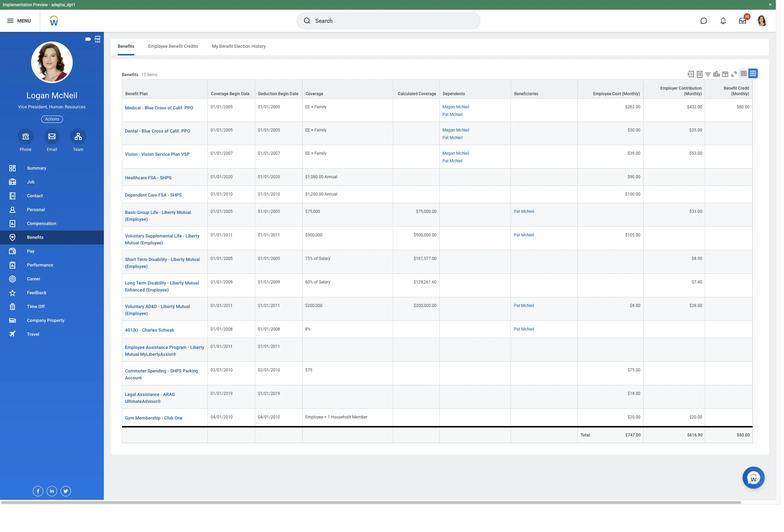 Task type: describe. For each thing, give the bounding box(es) containing it.
navigation pane region
[[0, 32, 104, 500]]

2 01/01/2008 from the left
[[258, 327, 280, 332]]

healthcare fsa - shps
[[125, 175, 172, 180]]

pat inside voluntary ad&d - liberty mutual (employee) row
[[514, 303, 520, 308]]

2 vision from the left
[[141, 152, 154, 157]]

1 04/01/2010 from the left
[[211, 415, 233, 420]]

$90.00
[[628, 174, 641, 179]]

tag image
[[85, 35, 92, 43]]

export to worksheets image
[[696, 70, 704, 79]]

1 01/01/2019 from the left
[[211, 391, 233, 396]]

dependents button
[[440, 80, 511, 98]]

view team image
[[74, 132, 82, 141]]

2 01/01/2009 from the left
[[258, 280, 280, 285]]

- inside menu "banner"
[[49, 2, 50, 7]]

contact image
[[8, 192, 17, 200]]

feedback
[[27, 290, 46, 295]]

time off link
[[0, 300, 104, 314]]

cross for medical
[[155, 105, 166, 111]]

employee for employee cost (monthly)
[[593, 91, 612, 96]]

pay link
[[0, 244, 104, 258]]

cross for dental
[[152, 129, 163, 134]]

coverage begin date button
[[208, 80, 255, 98]]

employee assistance program - liberty mutual mylibertyassist®
[[125, 345, 204, 357]]

benefits image
[[8, 233, 17, 242]]

$80.00 for $616.90
[[737, 433, 750, 438]]

legal assistance - arag ultimateadvisor®
[[125, 392, 175, 404]]

list containing summary
[[0, 161, 104, 341]]

basic group life - liberty mutual (employee)
[[125, 210, 191, 222]]

gym membership - club one row
[[122, 409, 753, 426]]

personal link
[[0, 203, 104, 217]]

75% of salary
[[305, 256, 330, 261]]

spending
[[147, 369, 166, 374]]

(employee) for group
[[125, 217, 148, 222]]

voluntary ad&d - liberty mutual (employee) link
[[125, 303, 205, 316]]

resources
[[65, 104, 86, 109]]

- inside basic group life - liberty mutual (employee)
[[159, 210, 161, 215]]

blue for medical
[[145, 105, 154, 111]]

1 02/01/2010 from the left
[[211, 368, 233, 373]]

2 $20.00 from the left
[[690, 415, 702, 420]]

family for dental - blue cross of calif. ppo
[[314, 128, 327, 133]]

- inside legal assistance - arag ultimateadvisor®
[[161, 392, 162, 397]]

disability for enhanced
[[148, 280, 166, 286]]

pat inside the vision - vision service plan vsp row
[[443, 159, 449, 164]]

+ for medical - blue cross of calif. ppo
[[311, 105, 313, 109]]

personal image
[[8, 206, 17, 214]]

401(k) - charles schwab
[[125, 328, 174, 333]]

date for coverage begin date
[[241, 91, 250, 96]]

parking
[[183, 369, 198, 374]]

commuter spending - shps parking account
[[125, 369, 198, 381]]

items selected list for medical - blue cross of calif. ppo
[[443, 103, 480, 117]]

15
[[141, 72, 146, 77]]

click to view/edit grid preferences image
[[722, 70, 729, 78]]

my
[[212, 44, 218, 49]]

- inside voluntary ad&d - liberty mutual (employee)
[[158, 304, 160, 309]]

legal assistance - arag ultimateadvisor® link
[[125, 391, 205, 404]]

mutual for long term disability - liberty mutual enhanced (employee)
[[185, 280, 199, 286]]

401(k) - charles schwab row
[[122, 321, 753, 338]]

company property image
[[8, 317, 17, 325]]

shps inside dependent care fsa - shps link
[[170, 192, 182, 198]]

shps for fsa
[[160, 175, 172, 180]]

(employee) inside voluntary ad&d - liberty mutual (employee)
[[125, 311, 148, 316]]

1 vertical spatial benefits
[[122, 72, 139, 77]]

pat mcneil inside the vision - vision service plan vsp row
[[443, 159, 463, 164]]

mylibertyassist®
[[140, 352, 176, 357]]

1 01/01/2009 from the left
[[211, 280, 233, 285]]

plan inside benefit plan popup button
[[140, 91, 148, 96]]

assistance for employee
[[146, 345, 168, 350]]

legal
[[125, 392, 136, 397]]

begin for coverage
[[230, 91, 240, 96]]

team
[[73, 147, 83, 152]]

compensation
[[27, 221, 56, 226]]

- left service at the left
[[139, 152, 140, 157]]

inbox large image
[[739, 17, 746, 24]]

pat mcneil inside basic group life - liberty mutual (employee) row
[[514, 209, 534, 214]]

select to filter grid data image
[[704, 71, 712, 78]]

beneficiaries
[[514, 91, 539, 96]]

membership
[[135, 416, 161, 421]]

mcneil inside basic group life - liberty mutual (employee) row
[[521, 209, 534, 214]]

mutual inside voluntary ad&d - liberty mutual (employee)
[[176, 304, 190, 309]]

1 01/01/2020 from the left
[[211, 174, 233, 179]]

$53.00
[[690, 151, 702, 156]]

coverage begin date
[[211, 91, 250, 96]]

$80.00 for $432.00
[[737, 105, 750, 109]]

salary for long term disability - liberty mutual enhanced (employee)
[[319, 280, 330, 285]]

mutual for employee assistance program - liberty mutual mylibertyassist®
[[125, 352, 139, 357]]

short term disability - liberty mutual (employee) row
[[122, 250, 753, 274]]

performance
[[27, 263, 53, 268]]

credit
[[738, 86, 749, 91]]

employee for employee benefit credits
[[148, 44, 168, 49]]

employee assistance program - liberty mutual mylibertyassist® row
[[122, 338, 753, 362]]

employee for employee + 1 household member
[[305, 415, 323, 420]]

pat mcneil inside dental - blue cross of calif. ppo row
[[443, 136, 463, 140]]

begin for deduction
[[278, 91, 289, 96]]

coverage button
[[303, 80, 393, 98]]

$75
[[305, 368, 312, 373]]

401(k) - charles schwab link
[[125, 327, 174, 334]]

long term disability - liberty mutual enhanced (employee) row
[[122, 274, 753, 297]]

pat inside 401(k) - charles schwab row
[[514, 327, 520, 332]]

megan mcneil for dental - blue cross of calif. ppo
[[443, 128, 469, 133]]

fsa inside dependent care fsa - shps link
[[158, 192, 167, 198]]

notifications large image
[[720, 17, 727, 24]]

benefit inside popup button
[[125, 91, 139, 96]]

benefit inside benefit credit (monthly)
[[724, 86, 737, 91]]

team logan mcneil element
[[70, 147, 86, 152]]

preview
[[33, 2, 48, 7]]

pat mcneil inside voluntary ad&d - liberty mutual (employee) row
[[514, 303, 534, 308]]

employee for employee assistance program - liberty mutual mylibertyassist®
[[125, 345, 145, 350]]

+ for gym membership - club one
[[324, 415, 327, 420]]

expand/collapse chart image
[[713, 70, 721, 78]]

short term disability - liberty mutual (employee) link
[[125, 256, 205, 269]]

ppo for dental - blue cross of calif. ppo
[[181, 129, 190, 134]]

long term disability - liberty mutual enhanced (employee) link
[[125, 279, 205, 293]]

items selected list for dental - blue cross of calif. ppo
[[443, 126, 480, 141]]

ppo for medical - blue cross of calif. ppo
[[184, 105, 193, 111]]

$616.90
[[687, 433, 703, 438]]

personal
[[27, 207, 45, 212]]

pat inside 'voluntary supplemental life - liberty mutual  (employee)' row
[[514, 233, 520, 237]]

megan mcneil for vision - vision service plan vsp
[[443, 151, 469, 156]]

mcneil inside 'voluntary supplemental life - liberty mutual  (employee)' row
[[521, 233, 534, 237]]

career link
[[0, 272, 104, 286]]

$75.00
[[628, 368, 641, 373]]

term for (employee)
[[137, 257, 147, 262]]

2 01/01/2020 from the left
[[258, 174, 280, 179]]

export to excel image
[[687, 70, 695, 78]]

benefit right "my"
[[219, 44, 233, 49]]

performance image
[[8, 261, 17, 269]]

pat mcneil link inside basic group life - liberty mutual (employee) row
[[514, 208, 534, 214]]

pat inside medical - blue cross of calif. ppo row
[[443, 112, 449, 117]]

- up dependent care fsa - shps at the top left of the page
[[157, 175, 159, 180]]

$75,000
[[305, 209, 320, 214]]

employee benefit credits
[[148, 44, 198, 49]]

linkedin image
[[47, 487, 55, 494]]

service
[[155, 152, 170, 157]]

$1,200.00
[[305, 192, 324, 197]]

email button
[[44, 128, 60, 152]]

benefit credit (monthly) button
[[706, 80, 753, 98]]

row containing employer contribution (monthly)
[[122, 79, 753, 99]]

coverage for coverage begin date
[[211, 91, 229, 96]]

2 01/01/2010 from the left
[[258, 192, 280, 197]]

healthcare
[[125, 175, 147, 180]]

0 vertical spatial benefits
[[118, 44, 134, 49]]

(employee) for term
[[125, 264, 148, 269]]

email logan mcneil element
[[44, 147, 60, 152]]

voluntary supplemental life - liberty mutual  (employee) row
[[122, 227, 753, 250]]

calif. for medical - blue cross of calif. ppo
[[173, 105, 183, 111]]

voluntary for mutual
[[125, 233, 144, 238]]

my benefit election history
[[212, 44, 266, 49]]

job image
[[8, 178, 17, 186]]

vision - vision service plan vsp
[[125, 152, 190, 157]]

pat mcneil inside 'voluntary supplemental life - liberty mutual  (employee)' row
[[514, 233, 534, 237]]

ee for vision - vision service plan vsp
[[305, 151, 310, 156]]

liberty for voluntary supplemental life - liberty mutual  (employee)
[[186, 233, 199, 238]]

of inside short term disability - liberty mutual (employee) row
[[314, 256, 318, 261]]

$75,000.00
[[416, 209, 437, 214]]

of inside long term disability - liberty mutual enhanced (employee) row
[[314, 280, 318, 285]]

contribution
[[679, 86, 702, 91]]

megan for dental - blue cross of calif. ppo
[[443, 128, 455, 133]]

pay image
[[8, 247, 17, 256]]

twitter image
[[61, 487, 69, 494]]

compensation link
[[0, 217, 104, 231]]

2 01/01/2019 from the left
[[258, 391, 280, 396]]

$1,080.00 annual
[[305, 174, 337, 179]]

phone image
[[21, 132, 30, 141]]

- right dental
[[139, 129, 141, 134]]

$1,200.00 annual
[[305, 192, 337, 197]]

- inside short term disability - liberty mutual (employee)
[[168, 257, 170, 262]]

- inside long term disability - liberty mutual enhanced (employee)
[[167, 280, 169, 286]]

mcneil inside voluntary ad&d - liberty mutual (employee) row
[[521, 303, 534, 308]]

date for deduction begin date
[[290, 91, 298, 96]]

ultimateadvisor®
[[125, 399, 161, 404]]

employer
[[661, 86, 678, 91]]

vision - vision service plan vsp row
[[122, 145, 753, 168]]

term for enhanced
[[136, 280, 147, 286]]

phone
[[20, 147, 32, 152]]

travel image
[[8, 330, 17, 338]]

benefit plan
[[125, 91, 148, 96]]

ee + family for dental - blue cross of calif. ppo
[[305, 128, 327, 133]]

megan for medical - blue cross of calif. ppo
[[443, 105, 455, 109]]

compensation image
[[8, 220, 17, 228]]

mutual for basic group life - liberty mutual (employee)
[[177, 210, 191, 215]]

$262.00
[[625, 105, 641, 109]]

commuter
[[125, 369, 146, 374]]

job
[[27, 179, 35, 185]]

summary
[[27, 166, 46, 171]]

profile logan mcneil image
[[757, 15, 768, 28]]

job link
[[0, 175, 104, 189]]

voluntary for (employee)
[[125, 304, 144, 309]]

row containing total:
[[122, 426, 753, 443]]

performance link
[[0, 258, 104, 272]]

ee for dental - blue cross of calif. ppo
[[305, 128, 310, 133]]

one
[[175, 416, 183, 421]]

basic
[[125, 210, 136, 215]]

vice
[[18, 104, 27, 109]]

voluntary ad&d - liberty mutual (employee) row
[[122, 297, 753, 321]]

employee assistance program - liberty mutual mylibertyassist® link
[[125, 344, 205, 357]]

pay
[[27, 249, 34, 254]]

benefit credit (monthly)
[[724, 86, 749, 96]]

ad&d
[[145, 304, 157, 309]]

calif. for dental - blue cross of calif. ppo
[[170, 129, 180, 134]]

plan inside vision - vision service plan vsp link
[[171, 152, 180, 157]]

dental - blue cross of calif. ppo
[[125, 129, 190, 134]]

long term disability - liberty mutual enhanced (employee)
[[125, 280, 199, 293]]

+ for vision - vision service plan vsp
[[311, 151, 313, 156]]



Task type: locate. For each thing, give the bounding box(es) containing it.
0 horizontal spatial vision
[[125, 152, 138, 157]]

1 date from the left
[[241, 91, 250, 96]]

1 01/01/2007 from the left
[[211, 151, 233, 156]]

1 vertical spatial assistance
[[137, 392, 159, 397]]

family for medical - blue cross of calif. ppo
[[314, 105, 327, 109]]

2 vertical spatial megan mcneil
[[443, 151, 469, 156]]

assistance inside employee assistance program - liberty mutual mylibertyassist®
[[146, 345, 168, 350]]

(employee) inside short term disability - liberty mutual (employee)
[[125, 264, 148, 269]]

0 vertical spatial ee + family
[[305, 105, 327, 109]]

1 vertical spatial ee
[[305, 128, 310, 133]]

(employee) down basic
[[125, 217, 148, 222]]

coverage inside coverage popup button
[[306, 91, 323, 96]]

2 ee from the top
[[305, 128, 310, 133]]

1 vertical spatial ppo
[[181, 129, 190, 134]]

- right the 401(k)
[[139, 328, 141, 333]]

items selected list up healthcare fsa - shps row
[[443, 150, 480, 164]]

life right group
[[151, 210, 158, 215]]

dependent
[[125, 192, 147, 198]]

begin inside deduction begin date popup button
[[278, 91, 289, 96]]

care
[[148, 192, 157, 198]]

supplemental
[[145, 233, 173, 238]]

shps up dependent care fsa - shps at the top left of the page
[[160, 175, 172, 180]]

401(k)
[[125, 328, 138, 333]]

3 ee from the top
[[305, 151, 310, 156]]

02/01/2010
[[211, 368, 233, 373], [258, 368, 280, 373]]

megan mcneil for medical - blue cross of calif. ppo
[[443, 105, 469, 109]]

1 horizontal spatial plan
[[171, 152, 180, 157]]

$20.00 up $747.00 at the bottom right of the page
[[628, 415, 641, 420]]

- right spending
[[168, 369, 169, 374]]

benefit up medical
[[125, 91, 139, 96]]

liberty inside employee assistance program - liberty mutual mylibertyassist®
[[190, 345, 204, 350]]

liberty right ad&d
[[161, 304, 175, 309]]

1 vertical spatial ee + family
[[305, 128, 327, 133]]

Search Workday  search field
[[315, 13, 466, 28]]

blue right dental
[[142, 129, 151, 134]]

1 vertical spatial family
[[314, 128, 327, 133]]

table image
[[740, 70, 747, 77]]

mutual inside short term disability - liberty mutual (employee)
[[186, 257, 200, 262]]

megan mcneil inside the vision - vision service plan vsp row
[[443, 151, 469, 156]]

01/01/2010
[[211, 192, 233, 197], [258, 192, 280, 197]]

total:
[[581, 433, 591, 438]]

vice president, human resources
[[18, 104, 86, 109]]

ee + family inside the vision - vision service plan vsp row
[[305, 151, 327, 156]]

1 megan mcneil from the top
[[443, 105, 469, 109]]

megan mcneil link for vision - vision service plan vsp
[[443, 150, 469, 156]]

2 vertical spatial ee
[[305, 151, 310, 156]]

annual for dependent care fsa - shps
[[325, 192, 337, 197]]

(employee) down ad&d
[[125, 311, 148, 316]]

contact
[[27, 193, 43, 198]]

menu button
[[0, 10, 40, 32]]

1 horizontal spatial 01/01/2008
[[258, 327, 280, 332]]

(employee) up ad&d
[[146, 287, 169, 293]]

menu
[[17, 18, 31, 23]]

30
[[745, 15, 749, 18]]

1 horizontal spatial vision
[[141, 152, 154, 157]]

1 vertical spatial calif.
[[170, 129, 180, 134]]

2 vertical spatial family
[[314, 151, 327, 156]]

liberty down dependent care fsa - shps link at the top of the page
[[162, 210, 176, 215]]

0 vertical spatial items selected list
[[443, 103, 480, 117]]

0 vertical spatial ee
[[305, 105, 310, 109]]

0 vertical spatial megan mcneil link
[[443, 103, 469, 109]]

feedback link
[[0, 286, 104, 300]]

- right medical
[[142, 105, 144, 111]]

items selected list down medical - blue cross of calif. ppo row
[[443, 126, 480, 141]]

date right 'deduction'
[[290, 91, 298, 96]]

property
[[47, 318, 64, 323]]

2 horizontal spatial (monthly)
[[731, 91, 749, 96]]

mutual inside voluntary supplemental life - liberty mutual  (employee)
[[125, 240, 139, 245]]

vision down dental
[[125, 152, 138, 157]]

2 (monthly) from the left
[[684, 91, 702, 96]]

(employee) inside long term disability - liberty mutual enhanced (employee)
[[146, 287, 169, 293]]

mutual inside employee assistance program - liberty mutual mylibertyassist®
[[125, 352, 139, 357]]

- right ad&d
[[158, 304, 160, 309]]

$80.00 inside row
[[737, 433, 750, 438]]

company property link
[[0, 314, 104, 328]]

60% of salary
[[305, 280, 330, 285]]

megan down dental - blue cross of calif. ppo row
[[443, 151, 455, 156]]

deduction
[[258, 91, 277, 96]]

salary right '75%'
[[319, 256, 330, 261]]

benefit left credits
[[169, 44, 183, 49]]

1 horizontal spatial life
[[174, 233, 182, 238]]

(monthly) down contribution
[[684, 91, 702, 96]]

family inside medical - blue cross of calif. ppo row
[[314, 105, 327, 109]]

60%
[[305, 280, 313, 285]]

megan down the "dependents"
[[443, 105, 455, 109]]

mutual for short term disability - liberty mutual (employee)
[[186, 257, 200, 262]]

assistance up the ultimateadvisor®
[[137, 392, 159, 397]]

1 annual from the top
[[325, 174, 337, 179]]

2 horizontal spatial coverage
[[419, 91, 436, 96]]

salary right 60%
[[319, 280, 330, 285]]

1 vertical spatial voluntary
[[125, 304, 144, 309]]

1 vertical spatial disability
[[148, 280, 166, 286]]

1 megan mcneil link from the top
[[443, 103, 469, 109]]

liberty down short term disability - liberty mutual (employee) link at the bottom of the page
[[170, 280, 184, 286]]

disability inside long term disability - liberty mutual enhanced (employee)
[[148, 280, 166, 286]]

employee inside gym membership - club one row
[[305, 415, 323, 420]]

+ for dental - blue cross of calif. ppo
[[311, 128, 313, 133]]

1 begin from the left
[[230, 91, 240, 96]]

salary inside short term disability - liberty mutual (employee) row
[[319, 256, 330, 261]]

-
[[49, 2, 50, 7], [142, 105, 144, 111], [139, 129, 141, 134], [139, 152, 140, 157], [157, 175, 159, 180], [168, 192, 169, 198], [159, 210, 161, 215], [183, 233, 184, 238], [168, 257, 170, 262], [167, 280, 169, 286], [158, 304, 160, 309], [139, 328, 141, 333], [188, 345, 189, 350], [168, 369, 169, 374], [161, 392, 162, 397], [162, 416, 163, 421]]

company property
[[27, 318, 64, 323]]

ppo down benefit plan popup button
[[184, 105, 193, 111]]

employee down the 401(k)
[[125, 345, 145, 350]]

dependent care fsa - shps
[[125, 192, 182, 198]]

pat mcneil link inside medical - blue cross of calif. ppo row
[[443, 111, 463, 117]]

3 coverage from the left
[[419, 91, 436, 96]]

3 ee + family from the top
[[305, 151, 327, 156]]

calif. inside 'link'
[[173, 105, 183, 111]]

close environment banner image
[[768, 2, 773, 7]]

begin right 'deduction'
[[278, 91, 289, 96]]

shps left parking
[[170, 369, 182, 374]]

time off image
[[8, 303, 17, 311]]

search image
[[303, 17, 311, 25]]

- inside employee assistance program - liberty mutual mylibertyassist®
[[188, 345, 189, 350]]

megan
[[443, 105, 455, 109], [443, 128, 455, 133], [443, 151, 455, 156]]

plan up medical
[[140, 91, 148, 96]]

liberty for short term disability - liberty mutual (employee)
[[171, 257, 185, 262]]

0 horizontal spatial 01/01/2008
[[211, 327, 233, 332]]

1 vertical spatial life
[[174, 233, 182, 238]]

cost
[[613, 91, 621, 96]]

family
[[314, 105, 327, 109], [314, 128, 327, 133], [314, 151, 327, 156]]

liberty for basic group life - liberty mutual (employee)
[[162, 210, 176, 215]]

vision left service at the left
[[141, 152, 154, 157]]

2 date from the left
[[290, 91, 298, 96]]

0 horizontal spatial 01/01/2019
[[211, 391, 233, 396]]

1 horizontal spatial 01/01/2010
[[258, 192, 280, 197]]

1 items selected list from the top
[[443, 103, 480, 117]]

1 $20.00 from the left
[[628, 415, 641, 420]]

family inside dental - blue cross of calif. ppo row
[[314, 128, 327, 133]]

1 horizontal spatial coverage
[[306, 91, 323, 96]]

1 megan from the top
[[443, 105, 455, 109]]

calif. down benefit plan popup button
[[173, 105, 183, 111]]

2 vertical spatial megan
[[443, 151, 455, 156]]

0 vertical spatial fsa
[[148, 175, 156, 180]]

phone logan mcneil element
[[18, 147, 34, 152]]

benefits up benefits 15 items at the left top of the page
[[118, 44, 134, 49]]

(employee) down supplemental at the left
[[140, 240, 163, 245]]

short term disability - liberty mutual (employee)
[[125, 257, 200, 269]]

term right short
[[137, 257, 147, 262]]

view printable version (pdf) image
[[94, 35, 101, 43]]

of inside 'link'
[[168, 105, 172, 111]]

time off
[[27, 304, 45, 309]]

0 vertical spatial family
[[314, 105, 327, 109]]

1 horizontal spatial $20.00
[[690, 415, 702, 420]]

president,
[[28, 104, 48, 109]]

short
[[125, 257, 136, 262]]

1 row from the top
[[122, 79, 753, 99]]

0 horizontal spatial begin
[[230, 91, 240, 96]]

begin inside coverage begin date popup button
[[230, 91, 240, 96]]

dependent care fsa - shps row
[[122, 186, 753, 203]]

calif.
[[173, 105, 183, 111], [170, 129, 180, 134]]

01/01/2019
[[211, 391, 233, 396], [258, 391, 280, 396]]

liberty right supplemental at the left
[[186, 233, 199, 238]]

0 vertical spatial disability
[[149, 257, 167, 262]]

megan mcneil link for medical - blue cross of calif. ppo
[[443, 103, 469, 109]]

(monthly) inside benefit credit (monthly)
[[731, 91, 749, 96]]

cross inside 'link'
[[155, 105, 166, 111]]

pat mcneil inside medical - blue cross of calif. ppo row
[[443, 112, 463, 117]]

commuter spending - shps parking account row
[[122, 362, 753, 386]]

menu banner
[[0, 0, 776, 32]]

3 megan from the top
[[443, 151, 455, 156]]

1 vertical spatial salary
[[319, 280, 330, 285]]

2 04/01/2010 from the left
[[258, 415, 280, 420]]

shps for spending
[[170, 369, 182, 374]]

1 horizontal spatial 01/01/2009
[[258, 280, 280, 285]]

- right supplemental at the left
[[183, 233, 184, 238]]

assistance for legal
[[137, 392, 159, 397]]

(employee) for supplemental
[[140, 240, 163, 245]]

group
[[137, 210, 149, 215]]

2 annual from the top
[[325, 192, 337, 197]]

fullscreen image
[[730, 70, 738, 78]]

0 vertical spatial blue
[[145, 105, 154, 111]]

blue inside medical - blue cross of calif. ppo 'link'
[[145, 105, 154, 111]]

tab list
[[111, 39, 769, 55]]

fsa inside healthcare fsa - shps link
[[148, 175, 156, 180]]

term up enhanced at the left bottom of the page
[[136, 280, 147, 286]]

list
[[0, 161, 104, 341]]

date inside popup button
[[290, 91, 298, 96]]

term
[[137, 257, 147, 262], [136, 280, 147, 286]]

fsa right healthcare
[[148, 175, 156, 180]]

career image
[[8, 275, 17, 283]]

calif. up service at the left
[[170, 129, 180, 134]]

1 horizontal spatial 02/01/2010
[[258, 368, 280, 373]]

$100.00
[[625, 192, 641, 197]]

0 vertical spatial plan
[[140, 91, 148, 96]]

1 vertical spatial plan
[[171, 152, 180, 157]]

+ inside gym membership - club one row
[[324, 415, 327, 420]]

1 vertical spatial megan
[[443, 128, 455, 133]]

+ inside medical - blue cross of calif. ppo row
[[311, 105, 313, 109]]

workday assistant region
[[743, 464, 768, 489]]

1 horizontal spatial 01/01/2019
[[258, 391, 280, 396]]

0 horizontal spatial 04/01/2010
[[211, 415, 233, 420]]

megan down medical - blue cross of calif. ppo row
[[443, 128, 455, 133]]

(monthly) down "credit"
[[731, 91, 749, 96]]

(employee) inside voluntary supplemental life - liberty mutual  (employee)
[[140, 240, 163, 245]]

0 vertical spatial assistance
[[146, 345, 168, 350]]

2 vertical spatial ee + family
[[305, 151, 327, 156]]

3 family from the top
[[314, 151, 327, 156]]

1 vertical spatial fsa
[[158, 192, 167, 198]]

- inside 'row'
[[168, 192, 169, 198]]

medical - blue cross of calif. ppo link
[[125, 104, 193, 112]]

0 horizontal spatial $20.00
[[628, 415, 641, 420]]

ee + family inside medical - blue cross of calif. ppo row
[[305, 105, 327, 109]]

items
[[147, 72, 157, 77]]

disability down voluntary supplemental life - liberty mutual  (employee)
[[149, 257, 167, 262]]

life for supplemental
[[174, 233, 182, 238]]

$33.00
[[690, 209, 702, 214]]

2 vertical spatial items selected list
[[443, 150, 480, 164]]

plan left vsp
[[171, 152, 180, 157]]

blue for dental
[[142, 129, 151, 134]]

(monthly) up $262.00
[[622, 91, 640, 96]]

$28.00
[[690, 303, 702, 308]]

of down benefit plan popup button
[[168, 105, 172, 111]]

0 horizontal spatial 01/01/2020
[[211, 174, 233, 179]]

0 vertical spatial life
[[151, 210, 158, 215]]

- right group
[[159, 210, 161, 215]]

annual for healthcare fsa - shps
[[325, 174, 337, 179]]

of
[[168, 105, 172, 111], [164, 129, 169, 134], [314, 256, 318, 261], [314, 280, 318, 285]]

2 vertical spatial benefits
[[27, 235, 44, 240]]

coverage for coverage
[[306, 91, 323, 96]]

annual right $1,080.00
[[325, 174, 337, 179]]

2 02/01/2010 from the left
[[258, 368, 280, 373]]

megan mcneil down dental - blue cross of calif. ppo row
[[443, 151, 469, 156]]

1 horizontal spatial (monthly)
[[684, 91, 702, 96]]

fsa right care
[[158, 192, 167, 198]]

1 horizontal spatial date
[[290, 91, 298, 96]]

blue
[[145, 105, 154, 111], [142, 129, 151, 134]]

voluntary inside voluntary ad&d - liberty mutual (employee)
[[125, 304, 144, 309]]

employee left 1
[[305, 415, 323, 420]]

cross down benefit plan popup button
[[155, 105, 166, 111]]

1 vertical spatial items selected list
[[443, 126, 480, 141]]

disability for (employee)
[[149, 257, 167, 262]]

1 voluntary from the top
[[125, 233, 144, 238]]

1 $80.00 from the top
[[737, 105, 750, 109]]

items selected list for vision - vision service plan vsp
[[443, 150, 480, 164]]

items selected list
[[443, 103, 480, 117], [443, 126, 480, 141], [443, 150, 480, 164]]

mutual for voluntary supplemental life - liberty mutual  (employee)
[[125, 240, 139, 245]]

$20.00 up $616.90
[[690, 415, 702, 420]]

ee for medical - blue cross of calif. ppo
[[305, 105, 310, 109]]

ee inside the vision - vision service plan vsp row
[[305, 151, 310, 156]]

0 vertical spatial shps
[[160, 175, 172, 180]]

- left arag at bottom left
[[161, 392, 162, 397]]

begin left 'deduction'
[[230, 91, 240, 96]]

life right supplemental at the left
[[174, 233, 182, 238]]

date inside popup button
[[241, 91, 250, 96]]

1 horizontal spatial 01/01/2007
[[258, 151, 280, 156]]

megan mcneil down medical - blue cross of calif. ppo row
[[443, 128, 469, 133]]

0 horizontal spatial 01/01/2009
[[211, 280, 233, 285]]

0 vertical spatial cross
[[155, 105, 166, 111]]

2 vertical spatial shps
[[170, 369, 182, 374]]

+ inside the vision - vision service plan vsp row
[[311, 151, 313, 156]]

2 vertical spatial megan mcneil link
[[443, 150, 469, 156]]

pat mcneil
[[443, 112, 463, 117], [443, 136, 463, 140], [443, 159, 463, 164], [514, 209, 534, 214], [514, 233, 534, 237], [514, 303, 534, 308], [514, 327, 534, 332]]

mail image
[[48, 132, 56, 141]]

0 vertical spatial $80.00
[[737, 105, 750, 109]]

items selected list down the "dependents"
[[443, 103, 480, 117]]

off
[[38, 304, 45, 309]]

75%
[[305, 256, 313, 261]]

2 salary from the top
[[319, 280, 330, 285]]

disability
[[149, 257, 167, 262], [148, 280, 166, 286]]

liberty down voluntary supplemental life - liberty mutual  (employee) link in the top left of the page
[[171, 257, 185, 262]]

calculated coverage button
[[393, 80, 439, 98]]

0 horizontal spatial 01/01/2010
[[211, 192, 233, 197]]

benefits up pay
[[27, 235, 44, 240]]

pat inside dental - blue cross of calif. ppo row
[[443, 136, 449, 140]]

dental - blue cross of calif. ppo link
[[125, 128, 190, 135]]

- down short term disability - liberty mutual (employee) link at the bottom of the page
[[167, 280, 169, 286]]

coverage inside calculated coverage popup button
[[419, 91, 436, 96]]

mcneil inside navigation pane region
[[51, 91, 77, 100]]

- right preview
[[49, 2, 50, 7]]

shps inside healthcare fsa - shps link
[[160, 175, 172, 180]]

1 horizontal spatial begin
[[278, 91, 289, 96]]

1 vision from the left
[[125, 152, 138, 157]]

1 vertical spatial cross
[[152, 129, 163, 134]]

2 megan mcneil from the top
[[443, 128, 469, 133]]

feedback image
[[8, 289, 17, 297]]

1 01/01/2008 from the left
[[211, 327, 233, 332]]

assistance inside legal assistance - arag ultimateadvisor®
[[137, 392, 159, 397]]

family for vision - vision service plan vsp
[[314, 151, 327, 156]]

disability inside short term disability - liberty mutual (employee)
[[149, 257, 167, 262]]

2 $80.00 from the top
[[737, 433, 750, 438]]

2 ee + family from the top
[[305, 128, 327, 133]]

voluntary down basic
[[125, 233, 144, 238]]

0 vertical spatial voluntary
[[125, 233, 144, 238]]

of right '75%'
[[314, 256, 318, 261]]

employee left cost on the right top of page
[[593, 91, 612, 96]]

2 row from the top
[[122, 426, 753, 443]]

tab list containing benefits
[[111, 39, 769, 55]]

liberty right program
[[190, 345, 204, 350]]

0 horizontal spatial 01/01/2007
[[211, 151, 233, 156]]

basic group life - liberty mutual (employee) row
[[122, 203, 753, 227]]

0 vertical spatial term
[[137, 257, 147, 262]]

blue right medical
[[145, 105, 154, 111]]

ee + family for medical - blue cross of calif. ppo
[[305, 105, 327, 109]]

1 vertical spatial megan mcneil
[[443, 128, 469, 133]]

medical - blue cross of calif. ppo row
[[122, 99, 753, 122]]

employee up items
[[148, 44, 168, 49]]

(employee) inside basic group life - liberty mutual (employee)
[[125, 217, 148, 222]]

liberty inside short term disability - liberty mutual (employee)
[[171, 257, 185, 262]]

$18.00
[[628, 391, 641, 396]]

2 begin from the left
[[278, 91, 289, 96]]

liberty inside voluntary ad&d - liberty mutual (employee)
[[161, 304, 175, 309]]

salary
[[319, 256, 330, 261], [319, 280, 330, 285]]

megan mcneil down the "dependents"
[[443, 105, 469, 109]]

0 horizontal spatial fsa
[[148, 175, 156, 180]]

implementation preview -   adeptai_dpt1
[[3, 2, 75, 7]]

toolbar
[[684, 69, 758, 79]]

travel link
[[0, 328, 104, 341]]

1 horizontal spatial 04/01/2010
[[258, 415, 280, 420]]

election
[[234, 44, 250, 49]]

(employee) down short
[[125, 264, 148, 269]]

(monthly)
[[622, 91, 640, 96], [684, 91, 702, 96], [731, 91, 749, 96]]

2 items selected list from the top
[[443, 126, 480, 141]]

liberty inside long term disability - liberty mutual enhanced (employee)
[[170, 280, 184, 286]]

deduction begin date button
[[255, 80, 302, 98]]

1 vertical spatial row
[[122, 426, 753, 443]]

3 megan mcneil link from the top
[[443, 150, 469, 156]]

calculated coverage
[[398, 91, 436, 96]]

gym membership - club one link
[[125, 415, 183, 422]]

pat inside basic group life - liberty mutual (employee) row
[[514, 209, 520, 214]]

items selected list inside medical - blue cross of calif. ppo row
[[443, 103, 480, 117]]

assistance
[[146, 345, 168, 350], [137, 392, 159, 397]]

01/01/2020
[[211, 174, 233, 179], [258, 174, 280, 179]]

1 horizontal spatial fsa
[[158, 192, 167, 198]]

voluntary left ad&d
[[125, 304, 144, 309]]

term inside short term disability - liberty mutual (employee)
[[137, 257, 147, 262]]

$80.00 inside medical - blue cross of calif. ppo row
[[737, 105, 750, 109]]

2 coverage from the left
[[306, 91, 323, 96]]

- inside voluntary supplemental life - liberty mutual  (employee)
[[183, 233, 184, 238]]

beneficiaries button
[[511, 80, 578, 98]]

benefits inside benefits link
[[27, 235, 44, 240]]

1 horizontal spatial 01/01/2020
[[258, 174, 280, 179]]

2 01/01/2007 from the left
[[258, 151, 280, 156]]

- inside commuter spending - shps parking account
[[168, 369, 169, 374]]

calculated
[[398, 91, 418, 96]]

employee
[[148, 44, 168, 49], [593, 91, 612, 96], [125, 345, 145, 350], [305, 415, 323, 420]]

(monthly) for cost
[[622, 91, 640, 96]]

2 family from the top
[[314, 128, 327, 133]]

legal assistance - arag ultimateadvisor® row
[[122, 386, 753, 409]]

coverage inside coverage begin date popup button
[[211, 91, 229, 96]]

megan mcneil link for dental - blue cross of calif. ppo
[[443, 126, 469, 133]]

row
[[122, 79, 753, 99], [122, 426, 753, 443]]

1 vertical spatial term
[[136, 280, 147, 286]]

megan for vision - vision service plan vsp
[[443, 151, 455, 156]]

benefits left 15
[[122, 72, 139, 77]]

deduction begin date
[[258, 91, 298, 96]]

liberty inside voluntary supplemental life - liberty mutual  (employee)
[[186, 233, 199, 238]]

salary for short term disability - liberty mutual (employee)
[[319, 256, 330, 261]]

0 horizontal spatial (monthly)
[[622, 91, 640, 96]]

member
[[352, 415, 368, 420]]

vsp
[[181, 152, 190, 157]]

2 voluntary from the top
[[125, 304, 144, 309]]

1 vertical spatial blue
[[142, 129, 151, 134]]

0 horizontal spatial 02/01/2010
[[211, 368, 233, 373]]

employee cost (monthly)
[[593, 91, 640, 96]]

date left 'deduction'
[[241, 91, 250, 96]]

of right 60%
[[314, 280, 318, 285]]

1 family from the top
[[314, 105, 327, 109]]

mutual inside basic group life - liberty mutual (employee)
[[177, 210, 191, 215]]

facebook image
[[33, 487, 41, 494]]

pat mcneil inside 401(k) - charles schwab row
[[514, 327, 534, 332]]

0 vertical spatial salary
[[319, 256, 330, 261]]

life inside basic group life - liberty mutual (employee)
[[151, 210, 158, 215]]

team link
[[70, 128, 86, 152]]

charles
[[142, 328, 157, 333]]

(monthly) for credit
[[731, 91, 749, 96]]

0 vertical spatial megan
[[443, 105, 455, 109]]

2 megan from the top
[[443, 128, 455, 133]]

1 01/01/2010 from the left
[[211, 192, 233, 197]]

0 vertical spatial calif.
[[173, 105, 183, 111]]

disability down short term disability - liberty mutual (employee)
[[148, 280, 166, 286]]

megan mcneil link down dental - blue cross of calif. ppo row
[[443, 150, 469, 156]]

term inside long term disability - liberty mutual enhanced (employee)
[[136, 280, 147, 286]]

employee cost (monthly) button
[[578, 80, 643, 98]]

megan inside the vision - vision service plan vsp row
[[443, 151, 455, 156]]

- down voluntary supplemental life - liberty mutual  (employee) link in the top left of the page
[[168, 257, 170, 262]]

3 (monthly) from the left
[[731, 91, 749, 96]]

megan mcneil inside medical - blue cross of calif. ppo row
[[443, 105, 469, 109]]

cross up vision - vision service plan vsp
[[152, 129, 163, 134]]

liberty for long term disability - liberty mutual enhanced (employee)
[[170, 280, 184, 286]]

megan mcneil link down the "dependents"
[[443, 103, 469, 109]]

(monthly) inside "popup button"
[[622, 91, 640, 96]]

justify image
[[6, 17, 15, 25]]

3 items selected list from the top
[[443, 150, 480, 164]]

shps inside commuter spending - shps parking account
[[170, 369, 182, 374]]

mutual inside long term disability - liberty mutual enhanced (employee)
[[185, 280, 199, 286]]

megan mcneil link down medical - blue cross of calif. ppo row
[[443, 126, 469, 133]]

ee inside medical - blue cross of calif. ppo row
[[305, 105, 310, 109]]

mcneil inside 401(k) - charles schwab row
[[521, 327, 534, 332]]

1 coverage from the left
[[211, 91, 229, 96]]

company
[[27, 318, 46, 323]]

benefit left "credit"
[[724, 86, 737, 91]]

1 salary from the top
[[319, 256, 330, 261]]

$432.00
[[687, 105, 702, 109]]

employee inside "popup button"
[[593, 91, 612, 96]]

summary image
[[8, 164, 17, 172]]

0 vertical spatial megan mcneil
[[443, 105, 469, 109]]

0 horizontal spatial life
[[151, 210, 158, 215]]

commuter spending - shps parking account link
[[125, 367, 205, 381]]

- right program
[[188, 345, 189, 350]]

0 horizontal spatial date
[[241, 91, 250, 96]]

vision - vision service plan vsp link
[[125, 151, 190, 158]]

0 vertical spatial ppo
[[184, 105, 193, 111]]

0 vertical spatial annual
[[325, 174, 337, 179]]

1 (monthly) from the left
[[622, 91, 640, 96]]

mcneil
[[51, 91, 77, 100], [456, 105, 469, 109], [450, 112, 463, 117], [456, 128, 469, 133], [450, 136, 463, 140], [456, 151, 469, 156], [450, 159, 463, 164], [521, 209, 534, 214], [521, 233, 534, 237], [521, 303, 534, 308], [521, 327, 534, 332]]

medical
[[125, 105, 141, 111]]

- left club at the bottom left of page
[[162, 416, 163, 421]]

shps up basic group life - liberty mutual (employee) 'link'
[[170, 192, 182, 198]]

$200,000.00
[[414, 303, 437, 308]]

items selected list inside the vision - vision service plan vsp row
[[443, 150, 480, 164]]

ee + family for vision - vision service plan vsp
[[305, 151, 327, 156]]

blue inside dental - blue cross of calif. ppo link
[[142, 129, 151, 134]]

$7.40
[[692, 280, 702, 285]]

1 vertical spatial shps
[[170, 192, 182, 198]]

liberty for employee assistance program - liberty mutual mylibertyassist®
[[190, 345, 204, 350]]

0 horizontal spatial plan
[[140, 91, 148, 96]]

megan mcneil inside dental - blue cross of calif. ppo row
[[443, 128, 469, 133]]

- right care
[[168, 192, 169, 198]]

1 ee + family from the top
[[305, 105, 327, 109]]

logan
[[26, 91, 49, 100]]

$8.00
[[630, 303, 641, 308]]

2 megan mcneil link from the top
[[443, 126, 469, 133]]

expand table image
[[750, 70, 757, 77]]

items selected list inside dental - blue cross of calif. ppo row
[[443, 126, 480, 141]]

assistance up mylibertyassist®
[[146, 345, 168, 350]]

annual right $1,200.00
[[325, 192, 337, 197]]

1 ee from the top
[[305, 105, 310, 109]]

+ inside dental - blue cross of calif. ppo row
[[311, 128, 313, 133]]

0 vertical spatial row
[[122, 79, 753, 99]]

ppo up vsp
[[181, 129, 190, 134]]

(monthly) for contribution
[[684, 91, 702, 96]]

of up service at the left
[[164, 129, 169, 134]]

cell
[[393, 99, 440, 122], [511, 99, 578, 122], [393, 122, 440, 145], [511, 122, 578, 145], [706, 122, 753, 145], [393, 145, 440, 168], [511, 145, 578, 168], [706, 145, 753, 168], [393, 168, 440, 186], [440, 168, 511, 186], [511, 168, 578, 186], [644, 168, 706, 186], [706, 168, 753, 186], [393, 186, 440, 203], [440, 186, 511, 203], [511, 186, 578, 203], [644, 186, 706, 203], [706, 186, 753, 203], [440, 203, 511, 227], [578, 203, 644, 227], [706, 203, 753, 227], [440, 227, 511, 250], [644, 227, 706, 250], [706, 227, 753, 250], [440, 250, 511, 274], [511, 250, 578, 274], [578, 250, 644, 274], [706, 250, 753, 274], [440, 274, 511, 297], [511, 274, 578, 297], [578, 274, 644, 297], [706, 274, 753, 297], [440, 297, 511, 321], [706, 297, 753, 321], [393, 321, 440, 338], [440, 321, 511, 338], [578, 321, 644, 338], [644, 321, 706, 338], [706, 321, 753, 338], [303, 338, 393, 362], [393, 338, 440, 362], [440, 338, 511, 362], [511, 338, 578, 362], [578, 338, 644, 362], [644, 338, 706, 362], [706, 338, 753, 362], [393, 362, 440, 386], [440, 362, 511, 386], [511, 362, 578, 386], [644, 362, 706, 386], [706, 362, 753, 386], [303, 386, 393, 409], [393, 386, 440, 409], [440, 386, 511, 409], [511, 386, 578, 409], [644, 386, 706, 409], [706, 386, 753, 409], [393, 409, 440, 426], [440, 409, 511, 426], [511, 409, 578, 426], [706, 409, 753, 426], [122, 426, 208, 443], [208, 426, 255, 443], [255, 426, 303, 443], [303, 426, 393, 443], [393, 426, 440, 443], [440, 426, 511, 443], [511, 426, 578, 443]]

0 horizontal spatial coverage
[[211, 91, 229, 96]]

1 vertical spatial megan mcneil link
[[443, 126, 469, 133]]

8%
[[305, 327, 311, 332]]

3 megan mcneil from the top
[[443, 151, 469, 156]]

dental - blue cross of calif. ppo row
[[122, 122, 753, 145]]

life for group
[[151, 210, 158, 215]]

career
[[27, 276, 40, 282]]

liberty inside basic group life - liberty mutual (employee)
[[162, 210, 176, 215]]

1 vertical spatial annual
[[325, 192, 337, 197]]

1 vertical spatial $80.00
[[737, 433, 750, 438]]

healthcare fsa - shps row
[[122, 168, 753, 186]]



Task type: vqa. For each thing, say whether or not it's contained in the screenshot.
Disability related to Enhanced
yes



